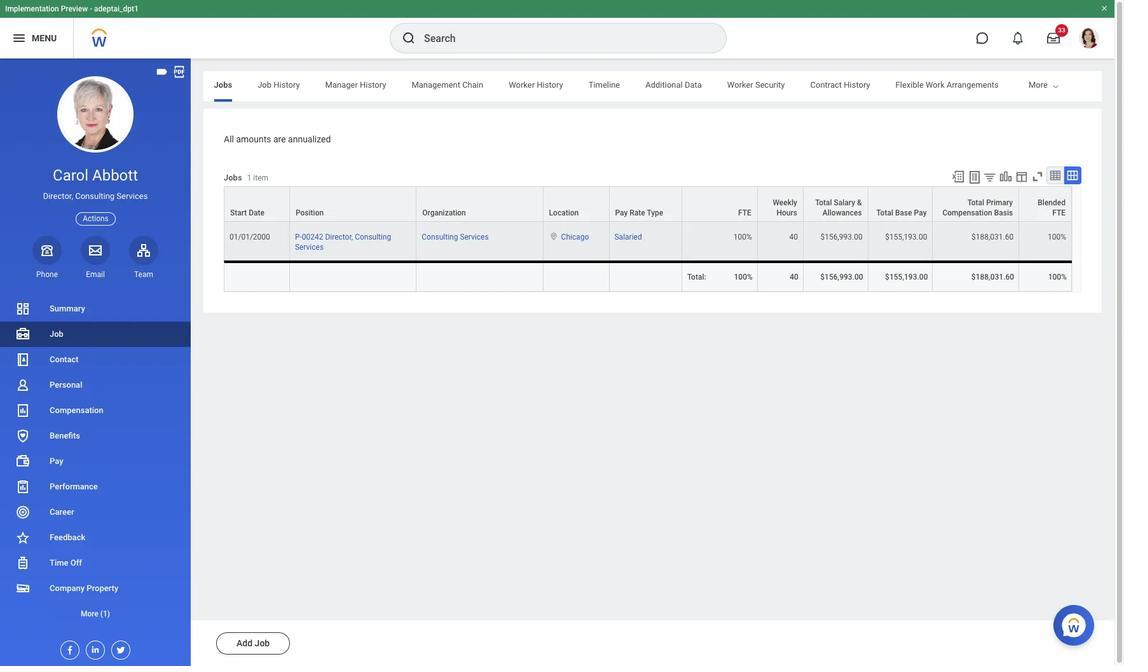 Task type: vqa. For each thing, say whether or not it's contained in the screenshot.
Services
yes



Task type: describe. For each thing, give the bounding box(es) containing it.
40 for row containing 01/01/2000
[[790, 233, 798, 242]]

chain
[[463, 80, 484, 90]]

company
[[50, 584, 85, 594]]

summary image
[[15, 302, 31, 317]]

$156,993.00 for row containing total:
[[821, 273, 864, 282]]

chicago link
[[561, 230, 589, 242]]

4 cell from the left
[[544, 261, 610, 292]]

total salary & allowances button
[[804, 187, 868, 221]]

1 vertical spatial services
[[460, 233, 489, 242]]

summary
[[50, 304, 85, 314]]

compensation inside list
[[50, 406, 104, 415]]

jobs 1 item
[[224, 173, 269, 183]]

consulting services
[[422, 233, 489, 242]]

2 $155,193.00 from the top
[[886, 273, 928, 282]]

table image
[[1050, 169, 1062, 182]]

phone carol abbott element
[[32, 270, 62, 280]]

close environment banner image
[[1101, 4, 1109, 12]]

email button
[[81, 236, 110, 280]]

start date button
[[225, 187, 289, 221]]

actions
[[83, 214, 109, 223]]

manager history
[[325, 80, 386, 90]]

navigation pane region
[[0, 59, 191, 667]]

compensation image
[[15, 403, 31, 419]]

1 $155,193.00 from the top
[[886, 233, 928, 242]]

time
[[50, 559, 68, 568]]

manager
[[325, 80, 358, 90]]

more (1) button
[[0, 607, 191, 622]]

performance
[[50, 482, 98, 492]]

are
[[274, 134, 286, 144]]

location button
[[544, 187, 609, 221]]

more (1)
[[81, 610, 110, 619]]

export to excel image
[[952, 170, 966, 184]]

time off image
[[15, 556, 31, 571]]

off
[[70, 559, 82, 568]]

$188,031.60 for row containing 01/01/2000
[[972, 233, 1014, 242]]

feedback link
[[0, 525, 191, 551]]

flexible
[[896, 80, 924, 90]]

select to filter grid data image
[[983, 170, 997, 184]]

allowances
[[823, 208, 862, 217]]

career link
[[0, 500, 191, 525]]

total salary & allowances
[[816, 198, 862, 217]]

salary
[[834, 198, 856, 207]]

type
[[647, 208, 664, 217]]

tag image
[[155, 65, 169, 79]]

organization button
[[417, 187, 543, 221]]

worker history
[[509, 80, 563, 90]]

carol
[[53, 167, 88, 184]]

facebook image
[[61, 642, 75, 656]]

data
[[685, 80, 702, 90]]

basis
[[995, 208, 1014, 217]]

additional data
[[646, 80, 702, 90]]

add job button
[[216, 633, 290, 655]]

location image
[[549, 232, 559, 241]]

actions button
[[76, 212, 116, 226]]

compensation inside 'total primary compensation basis'
[[943, 208, 993, 217]]

security
[[756, 80, 785, 90]]

expand/collapse chart image
[[999, 170, 1013, 184]]

all
[[224, 134, 234, 144]]

career image
[[15, 505, 31, 520]]

p-00242 director, consulting services
[[295, 233, 391, 252]]

row for carol abbott
[[224, 186, 1073, 222]]

fte inside "blended fte"
[[1053, 208, 1066, 217]]

benefits
[[50, 431, 80, 441]]

total base pay button
[[869, 187, 933, 221]]

-
[[90, 4, 92, 13]]

consulting inside navigation pane region
[[75, 192, 115, 201]]

company property image
[[15, 581, 31, 597]]

total for base
[[877, 208, 894, 217]]

email carol abbott element
[[81, 270, 110, 280]]

&
[[858, 198, 862, 207]]

p-00242 director, consulting services link
[[295, 230, 391, 252]]

pay rate type
[[615, 208, 664, 217]]

summary link
[[0, 296, 191, 322]]

view team image
[[136, 243, 151, 258]]

property
[[87, 584, 118, 594]]

services inside p-00242 director, consulting services
[[295, 243, 324, 252]]

row for manager history
[[224, 222, 1073, 261]]

benefits image
[[15, 429, 31, 444]]

amounts
[[236, 134, 271, 144]]

implementation
[[5, 4, 59, 13]]

job history
[[258, 80, 300, 90]]

location
[[549, 208, 579, 217]]

list containing summary
[[0, 296, 191, 627]]

pay link
[[0, 449, 191, 475]]

pay for pay
[[50, 457, 63, 466]]

contract
[[811, 80, 842, 90]]

feedback
[[50, 533, 85, 543]]

weekly hours button
[[758, 187, 803, 221]]

personal
[[50, 380, 82, 390]]

job link
[[0, 322, 191, 347]]

mail image
[[88, 243, 103, 258]]

consulting services link
[[422, 230, 489, 242]]

pay image
[[15, 454, 31, 469]]

fte button
[[683, 187, 758, 221]]

work
[[926, 80, 945, 90]]

$188,031.60 for row containing total:
[[972, 273, 1015, 282]]

salaried link
[[615, 230, 642, 242]]

add
[[237, 639, 253, 649]]

phone button
[[32, 236, 62, 280]]

search image
[[401, 31, 417, 46]]

total:
[[688, 273, 707, 282]]



Task type: locate. For each thing, give the bounding box(es) containing it.
01/01/2000
[[230, 233, 270, 242]]

1 worker from the left
[[509, 80, 535, 90]]

annualized
[[288, 134, 331, 144]]

total primary compensation basis
[[943, 198, 1014, 217]]

2 horizontal spatial services
[[460, 233, 489, 242]]

1 row from the top
[[224, 186, 1073, 222]]

1 horizontal spatial services
[[295, 243, 324, 252]]

1 horizontal spatial director,
[[325, 233, 353, 242]]

pay
[[615, 208, 628, 217], [915, 208, 927, 217], [50, 457, 63, 466]]

services down abbott
[[117, 192, 148, 201]]

benefits link
[[0, 424, 191, 449]]

history for contract history
[[844, 80, 871, 90]]

contract history
[[811, 80, 871, 90]]

2 history from the left
[[360, 80, 386, 90]]

cell down consulting services
[[417, 261, 544, 292]]

list
[[0, 296, 191, 627]]

team carol abbott element
[[129, 270, 158, 280]]

adeptai_dpt1
[[94, 4, 139, 13]]

0 vertical spatial $155,193.00
[[886, 233, 928, 242]]

cell down p-00242 director, consulting services
[[290, 261, 417, 292]]

0 horizontal spatial compensation
[[50, 406, 104, 415]]

history for worker history
[[537, 80, 563, 90]]

(1)
[[100, 610, 110, 619]]

1 fte from the left
[[739, 208, 752, 217]]

worker left security
[[728, 80, 754, 90]]

compensation down personal
[[50, 406, 104, 415]]

feedback image
[[15, 531, 31, 546]]

1 vertical spatial director,
[[325, 233, 353, 242]]

$188,031.60
[[972, 233, 1014, 242], [972, 273, 1015, 282]]

more for more (1)
[[81, 610, 98, 619]]

1 $156,993.00 from the top
[[821, 233, 863, 242]]

history down search workday search field
[[537, 80, 563, 90]]

1 vertical spatial job
[[50, 330, 64, 339]]

2 fte from the left
[[1053, 208, 1066, 217]]

00242
[[302, 233, 323, 242]]

menu
[[32, 33, 57, 43]]

pay inside list
[[50, 457, 63, 466]]

total left the base
[[877, 208, 894, 217]]

fullscreen image
[[1031, 170, 1045, 184]]

1 vertical spatial more
[[81, 610, 98, 619]]

inbox large image
[[1048, 32, 1060, 45]]

1 cell from the left
[[224, 261, 290, 292]]

3 cell from the left
[[417, 261, 544, 292]]

row containing weekly hours
[[224, 186, 1073, 222]]

history right contract in the top right of the page
[[844, 80, 871, 90]]

more for more
[[1029, 80, 1048, 90]]

job inside button
[[255, 639, 270, 649]]

2 horizontal spatial pay
[[915, 208, 927, 217]]

position button
[[290, 187, 416, 221]]

row containing 01/01/2000
[[224, 222, 1073, 261]]

pay rate type button
[[610, 187, 682, 221]]

1 history from the left
[[274, 80, 300, 90]]

2 horizontal spatial consulting
[[422, 233, 458, 242]]

0 vertical spatial 40
[[790, 233, 798, 242]]

pay right the base
[[915, 208, 927, 217]]

management
[[412, 80, 461, 90]]

0 vertical spatial director,
[[43, 192, 73, 201]]

expand table image
[[1067, 169, 1080, 182]]

implementation preview -   adeptai_dpt1
[[5, 4, 139, 13]]

1 vertical spatial $155,193.00
[[886, 273, 928, 282]]

$156,993.00 for row containing 01/01/2000
[[821, 233, 863, 242]]

row down salaried
[[224, 261, 1073, 292]]

1 vertical spatial $188,031.60
[[972, 273, 1015, 282]]

director, inside p-00242 director, consulting services
[[325, 233, 353, 242]]

0 vertical spatial job
[[258, 80, 272, 90]]

1 vertical spatial $156,993.00
[[821, 273, 864, 282]]

job image
[[15, 327, 31, 342]]

0 horizontal spatial worker
[[509, 80, 535, 90]]

rate
[[630, 208, 646, 217]]

$156,993.00
[[821, 233, 863, 242], [821, 273, 864, 282]]

0 vertical spatial $188,031.60
[[972, 233, 1014, 242]]

33
[[1059, 27, 1066, 34]]

preview
[[61, 4, 88, 13]]

flexible work arrangements
[[896, 80, 999, 90]]

0 vertical spatial more
[[1029, 80, 1048, 90]]

cell down chicago
[[544, 261, 610, 292]]

3 history from the left
[[537, 80, 563, 90]]

blended
[[1038, 198, 1066, 207]]

carol abbott
[[53, 167, 138, 184]]

history
[[274, 80, 300, 90], [360, 80, 386, 90], [537, 80, 563, 90], [844, 80, 871, 90]]

personal link
[[0, 373, 191, 398]]

company property
[[50, 584, 118, 594]]

pay left rate
[[615, 208, 628, 217]]

0 vertical spatial compensation
[[943, 208, 993, 217]]

row down type
[[224, 222, 1073, 261]]

email
[[86, 270, 105, 279]]

1 horizontal spatial pay
[[615, 208, 628, 217]]

jobs inside tab list
[[214, 80, 232, 90]]

click to view/edit grid preferences image
[[1015, 170, 1029, 184]]

$155,193.00
[[886, 233, 928, 242], [886, 273, 928, 282]]

additional
[[646, 80, 683, 90]]

total for salary
[[816, 198, 832, 207]]

job
[[258, 80, 272, 90], [50, 330, 64, 339], [255, 639, 270, 649]]

more (1) button
[[0, 602, 191, 627]]

2 horizontal spatial total
[[968, 198, 985, 207]]

0 horizontal spatial more
[[81, 610, 98, 619]]

0 horizontal spatial fte
[[739, 208, 752, 217]]

services down 00242
[[295, 243, 324, 252]]

personal image
[[15, 378, 31, 393]]

chicago
[[561, 233, 589, 242]]

1 horizontal spatial total
[[877, 208, 894, 217]]

0 vertical spatial services
[[117, 192, 148, 201]]

all amounts are annualized
[[224, 134, 331, 144]]

profile logan mcneil image
[[1080, 28, 1100, 51]]

1 vertical spatial compensation
[[50, 406, 104, 415]]

pay for pay rate type
[[615, 208, 628, 217]]

compensation down the primary on the right of the page
[[943, 208, 993, 217]]

organization
[[423, 208, 466, 217]]

1 horizontal spatial consulting
[[355, 233, 391, 242]]

consulting down carol abbott
[[75, 192, 115, 201]]

jobs left 1
[[224, 173, 242, 183]]

linkedin image
[[87, 642, 101, 655]]

consulting down organization
[[422, 233, 458, 242]]

start
[[230, 208, 247, 217]]

justify image
[[11, 31, 27, 46]]

jobs up all
[[214, 80, 232, 90]]

row
[[224, 186, 1073, 222], [224, 222, 1073, 261], [224, 261, 1073, 292]]

jobs
[[214, 80, 232, 90], [224, 173, 242, 183]]

2 vertical spatial services
[[295, 243, 324, 252]]

1 vertical spatial jobs
[[224, 173, 242, 183]]

jobs for jobs 1 item
[[224, 173, 242, 183]]

job inside list
[[50, 330, 64, 339]]

5 cell from the left
[[610, 261, 683, 292]]

performance link
[[0, 475, 191, 500]]

2 worker from the left
[[728, 80, 754, 90]]

contact image
[[15, 352, 31, 368]]

job for job
[[50, 330, 64, 339]]

fte
[[739, 208, 752, 217], [1053, 208, 1066, 217]]

more
[[1029, 80, 1048, 90], [81, 610, 98, 619]]

more inside dropdown button
[[81, 610, 98, 619]]

0 horizontal spatial director,
[[43, 192, 73, 201]]

base
[[896, 208, 913, 217]]

cell down "01/01/2000"
[[224, 261, 290, 292]]

total primary compensation basis button
[[934, 187, 1019, 221]]

contact
[[50, 355, 79, 365]]

director, consulting services
[[43, 192, 148, 201]]

phone image
[[38, 243, 56, 258]]

job for job history
[[258, 80, 272, 90]]

company property link
[[0, 576, 191, 602]]

fte left weekly hours popup button
[[739, 208, 752, 217]]

1 horizontal spatial worker
[[728, 80, 754, 90]]

2 vertical spatial job
[[255, 639, 270, 649]]

career
[[50, 508, 74, 517]]

0 horizontal spatial pay
[[50, 457, 63, 466]]

view printable version (pdf) image
[[172, 65, 186, 79]]

notifications large image
[[1012, 32, 1025, 45]]

total inside 'total primary compensation basis'
[[968, 198, 985, 207]]

weekly hours
[[773, 198, 798, 217]]

Search Workday  search field
[[424, 24, 700, 52]]

contact link
[[0, 347, 191, 373]]

worker for worker security
[[728, 80, 754, 90]]

worker for worker history
[[509, 80, 535, 90]]

consulting down position popup button
[[355, 233, 391, 242]]

job up the contact on the left bottom
[[50, 330, 64, 339]]

total for primary
[[968, 198, 985, 207]]

total left 'salary'
[[816, 198, 832, 207]]

total
[[816, 198, 832, 207], [968, 198, 985, 207], [877, 208, 894, 217]]

40 for row containing total:
[[790, 273, 799, 282]]

2 row from the top
[[224, 222, 1073, 261]]

fte down blended
[[1053, 208, 1066, 217]]

menu button
[[0, 18, 73, 59]]

consulting inside p-00242 director, consulting services
[[355, 233, 391, 242]]

cell
[[224, 261, 290, 292], [290, 261, 417, 292], [417, 261, 544, 292], [544, 261, 610, 292], [610, 261, 683, 292]]

director, inside navigation pane region
[[43, 192, 73, 201]]

row containing total:
[[224, 261, 1073, 292]]

blended fte button
[[1020, 187, 1072, 221]]

director, right 00242
[[325, 233, 353, 242]]

history right manager
[[360, 80, 386, 90]]

row up salaried link at the right top of page
[[224, 186, 1073, 222]]

cell down salaried
[[610, 261, 683, 292]]

total left the primary on the right of the page
[[968, 198, 985, 207]]

1 horizontal spatial compensation
[[943, 208, 993, 217]]

director, down carol
[[43, 192, 73, 201]]

2 cell from the left
[[290, 261, 417, 292]]

timeline
[[589, 80, 620, 90]]

primary
[[987, 198, 1014, 207]]

jobs for jobs
[[214, 80, 232, 90]]

0 vertical spatial jobs
[[214, 80, 232, 90]]

more down inbox large image
[[1029, 80, 1048, 90]]

33 button
[[1040, 24, 1069, 52]]

team link
[[129, 236, 158, 280]]

toolbar
[[946, 166, 1082, 186]]

total base pay
[[877, 208, 927, 217]]

pay down benefits
[[50, 457, 63, 466]]

compensation link
[[0, 398, 191, 424]]

management chain
[[412, 80, 484, 90]]

100%
[[734, 233, 752, 242], [1048, 233, 1067, 242], [734, 273, 753, 282], [1049, 273, 1067, 282]]

start date
[[230, 208, 265, 217]]

twitter image
[[112, 642, 126, 656]]

0 horizontal spatial services
[[117, 192, 148, 201]]

1 vertical spatial 40
[[790, 273, 799, 282]]

job right add
[[255, 639, 270, 649]]

export to worksheets image
[[968, 170, 983, 185]]

item
[[253, 174, 269, 183]]

performance image
[[15, 480, 31, 495]]

job inside tab list
[[258, 80, 272, 90]]

history for job history
[[274, 80, 300, 90]]

worker security
[[728, 80, 785, 90]]

hours
[[777, 208, 798, 217]]

2 $156,993.00 from the top
[[821, 273, 864, 282]]

history up are
[[274, 80, 300, 90]]

1 horizontal spatial more
[[1029, 80, 1048, 90]]

tab list containing jobs
[[0, 71, 999, 102]]

time off
[[50, 559, 82, 568]]

3 row from the top
[[224, 261, 1073, 292]]

history for manager history
[[360, 80, 386, 90]]

tab list
[[0, 71, 999, 102]]

4 history from the left
[[844, 80, 871, 90]]

menu banner
[[0, 0, 1115, 59]]

arrangements
[[947, 80, 999, 90]]

services inside navigation pane region
[[117, 192, 148, 201]]

1
[[247, 174, 252, 183]]

team
[[134, 270, 153, 279]]

job up amounts
[[258, 80, 272, 90]]

services down organization popup button
[[460, 233, 489, 242]]

1 horizontal spatial fte
[[1053, 208, 1066, 217]]

worker right the 'chain'
[[509, 80, 535, 90]]

total inside total salary & allowances
[[816, 198, 832, 207]]

0 vertical spatial $156,993.00
[[821, 233, 863, 242]]

compensation
[[943, 208, 993, 217], [50, 406, 104, 415]]

0 horizontal spatial consulting
[[75, 192, 115, 201]]

more left '(1)'
[[81, 610, 98, 619]]

0 horizontal spatial total
[[816, 198, 832, 207]]



